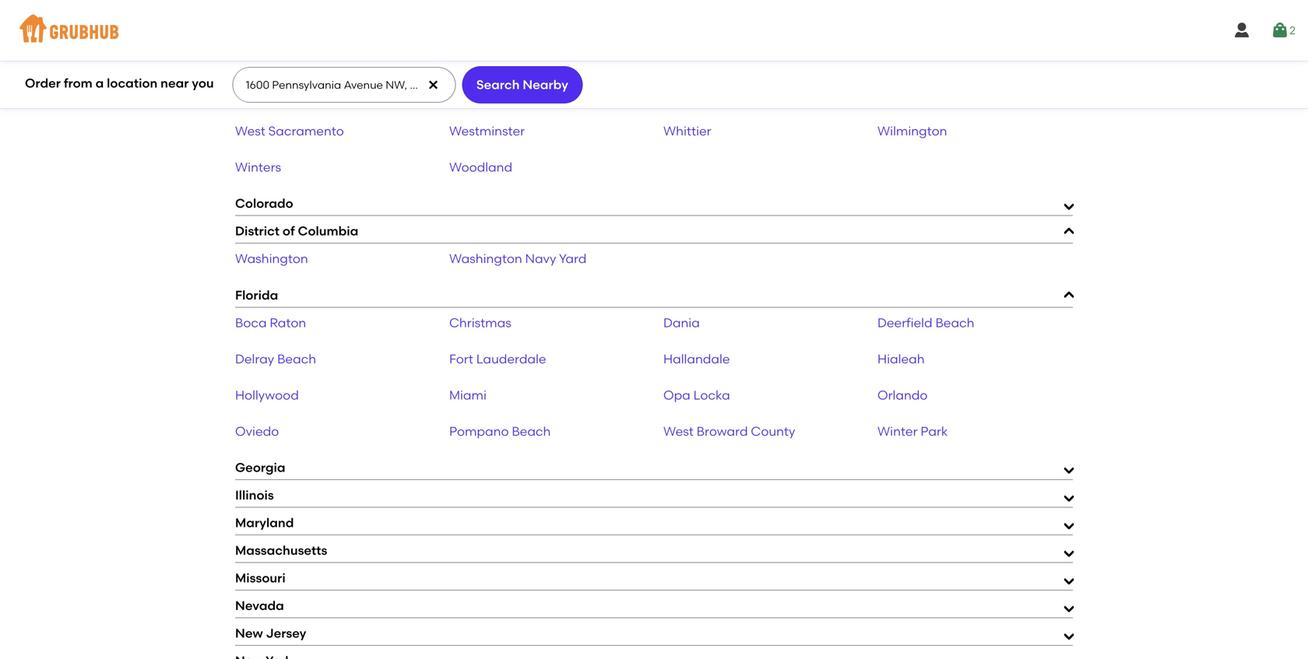 Task type: describe. For each thing, give the bounding box(es) containing it.
beach for pompano beach
[[512, 424, 551, 439]]

broward
[[697, 424, 748, 439]]

delray beach link
[[235, 352, 316, 367]]

deerfield beach
[[878, 315, 975, 331]]

opa locka
[[664, 388, 731, 403]]

illinois
[[235, 488, 274, 503]]

whittier
[[664, 124, 712, 139]]

pompano
[[450, 424, 509, 439]]

park
[[921, 424, 948, 439]]

a
[[96, 76, 104, 91]]

2 button
[[1272, 16, 1296, 44]]

fort lauderdale link
[[450, 352, 547, 367]]

village
[[488, 87, 529, 102]]

winter park
[[878, 424, 948, 439]]

washington for the washington link
[[235, 251, 308, 267]]

vacaville
[[235, 87, 290, 102]]

nevada
[[235, 599, 284, 614]]

tustin
[[450, 51, 485, 66]]

of
[[283, 224, 295, 239]]

order
[[25, 76, 61, 91]]

west for west broward county
[[664, 424, 694, 439]]

svg image
[[1233, 21, 1252, 40]]

fort
[[450, 352, 474, 367]]

miami
[[450, 388, 487, 403]]

union
[[664, 51, 699, 66]]

boca
[[235, 315, 267, 331]]

opa locka link
[[664, 388, 731, 403]]

universal
[[878, 51, 934, 66]]

hialeah link
[[878, 352, 925, 367]]

vacaville link
[[235, 87, 290, 102]]

orlando
[[878, 388, 928, 403]]

boca raton link
[[235, 315, 306, 331]]

locka
[[694, 388, 731, 403]]

opa
[[664, 388, 691, 403]]

maryland
[[235, 516, 294, 531]]

washington navy yard link
[[450, 251, 587, 267]]

city for universal city
[[937, 51, 961, 66]]

hollywood
[[235, 388, 299, 403]]

universal city
[[878, 51, 961, 66]]

colorado
[[235, 196, 293, 211]]

beach for deerfield beach
[[936, 315, 975, 331]]

tujunga link
[[235, 51, 284, 66]]

dania link
[[664, 315, 700, 331]]

pompano beach link
[[450, 424, 551, 439]]

woodland link
[[450, 160, 513, 175]]

west broward county link
[[664, 424, 796, 439]]

order from a location near you
[[25, 76, 214, 91]]

hallandale link
[[664, 352, 730, 367]]

beach for delray beach
[[277, 352, 316, 367]]

fort lauderdale
[[450, 352, 547, 367]]

orlando link
[[878, 388, 928, 403]]

delray beach
[[235, 352, 316, 367]]

search
[[477, 77, 520, 92]]

columbia
[[298, 224, 359, 239]]

yard
[[559, 251, 587, 267]]

union city
[[664, 51, 727, 66]]

miami link
[[450, 388, 487, 403]]

dania
[[664, 315, 700, 331]]

sacramento
[[269, 124, 344, 139]]

florida
[[235, 288, 278, 303]]

district of columbia
[[235, 224, 359, 239]]

westminster
[[450, 124, 525, 139]]



Task type: locate. For each thing, give the bounding box(es) containing it.
lauderdale
[[477, 352, 547, 367]]

pompano beach
[[450, 424, 551, 439]]

1 horizontal spatial svg image
[[1272, 21, 1290, 40]]

delray
[[235, 352, 274, 367]]

Search Address search field
[[233, 68, 454, 102]]

washington down the district
[[235, 251, 308, 267]]

city right "union"
[[702, 51, 727, 66]]

hialeah
[[878, 352, 925, 367]]

washington link
[[235, 251, 308, 267]]

0 horizontal spatial west
[[235, 124, 266, 139]]

west up winters link
[[235, 124, 266, 139]]

2 city from the left
[[937, 51, 961, 66]]

city
[[702, 51, 727, 66], [937, 51, 961, 66]]

near
[[161, 76, 189, 91]]

2 vertical spatial beach
[[512, 424, 551, 439]]

beach
[[936, 315, 975, 331], [277, 352, 316, 367], [512, 424, 551, 439]]

1 vertical spatial svg image
[[427, 79, 440, 91]]

0 vertical spatial svg image
[[1272, 21, 1290, 40]]

west broward county
[[664, 424, 796, 439]]

wilmington
[[878, 124, 948, 139]]

1 horizontal spatial washington
[[450, 251, 522, 267]]

2 washington from the left
[[450, 251, 522, 267]]

raton
[[270, 315, 306, 331]]

1 horizontal spatial west
[[664, 424, 694, 439]]

west down opa
[[664, 424, 694, 439]]

whittier link
[[664, 124, 712, 139]]

nearby
[[523, 77, 569, 92]]

christmas link
[[450, 315, 512, 331]]

tujunga
[[235, 51, 284, 66]]

missouri
[[235, 571, 286, 586]]

city right universal
[[937, 51, 961, 66]]

svg image left "valley"
[[427, 79, 440, 91]]

0 horizontal spatial beach
[[277, 352, 316, 367]]

valley village
[[450, 87, 529, 102]]

union city link
[[664, 51, 727, 66]]

beach right the deerfield in the right of the page
[[936, 315, 975, 331]]

washington
[[235, 251, 308, 267], [450, 251, 522, 267]]

search nearby
[[477, 77, 569, 92]]

washington left navy
[[450, 251, 522, 267]]

hollywood link
[[235, 388, 299, 403]]

valley village link
[[450, 87, 529, 102]]

you
[[192, 76, 214, 91]]

new jersey
[[235, 627, 306, 642]]

boca raton
[[235, 315, 306, 331]]

washington navy yard
[[450, 251, 587, 267]]

1 vertical spatial west
[[664, 424, 694, 439]]

0 vertical spatial beach
[[936, 315, 975, 331]]

beach down 'raton'
[[277, 352, 316, 367]]

westminster link
[[450, 124, 525, 139]]

svg image right svg icon
[[1272, 21, 1290, 40]]

1 horizontal spatial city
[[937, 51, 961, 66]]

christmas
[[450, 315, 512, 331]]

washington for washington navy yard
[[450, 251, 522, 267]]

massachusetts
[[235, 543, 328, 559]]

city for union city
[[702, 51, 727, 66]]

west
[[235, 124, 266, 139], [664, 424, 694, 439]]

west for west sacramento
[[235, 124, 266, 139]]

location
[[107, 76, 158, 91]]

valley
[[450, 87, 485, 102]]

deerfield beach link
[[878, 315, 975, 331]]

district
[[235, 224, 280, 239]]

west sacramento link
[[235, 124, 344, 139]]

main navigation navigation
[[0, 0, 1309, 61]]

winters
[[235, 160, 281, 175]]

beach right pompano
[[512, 424, 551, 439]]

0 horizontal spatial city
[[702, 51, 727, 66]]

georgia
[[235, 460, 286, 476]]

west sacramento
[[235, 124, 344, 139]]

1 washington from the left
[[235, 251, 308, 267]]

new
[[235, 627, 263, 642]]

wilmington link
[[878, 124, 948, 139]]

0 horizontal spatial washington
[[235, 251, 308, 267]]

0 vertical spatial west
[[235, 124, 266, 139]]

universal city link
[[878, 51, 961, 66]]

jersey
[[266, 627, 306, 642]]

2 horizontal spatial beach
[[936, 315, 975, 331]]

navy
[[525, 251, 557, 267]]

svg image inside 2 button
[[1272, 21, 1290, 40]]

1 horizontal spatial beach
[[512, 424, 551, 439]]

winters link
[[235, 160, 281, 175]]

1 city from the left
[[702, 51, 727, 66]]

svg image
[[1272, 21, 1290, 40], [427, 79, 440, 91]]

from
[[64, 76, 93, 91]]

woodland
[[450, 160, 513, 175]]

1 vertical spatial beach
[[277, 352, 316, 367]]

county
[[751, 424, 796, 439]]

winter park link
[[878, 424, 948, 439]]

winter
[[878, 424, 918, 439]]

2
[[1290, 24, 1296, 37]]

hallandale
[[664, 352, 730, 367]]

oviedo
[[235, 424, 279, 439]]

0 horizontal spatial svg image
[[427, 79, 440, 91]]

oviedo link
[[235, 424, 279, 439]]

tustin link
[[450, 51, 485, 66]]

deerfield
[[878, 315, 933, 331]]



Task type: vqa. For each thing, say whether or not it's contained in the screenshot.
"Christmas"
yes



